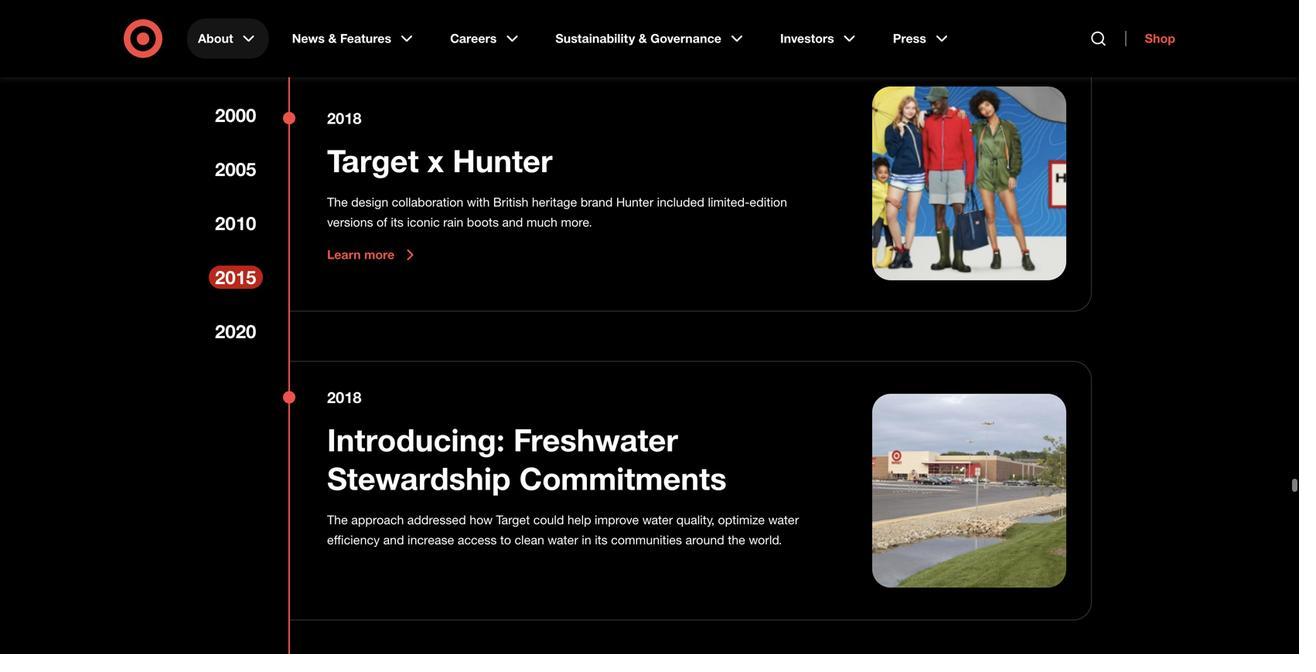 Task type: vqa. For each thing, say whether or not it's contained in the screenshot.
1965 at the top of the page
no



Task type: describe. For each thing, give the bounding box(es) containing it.
2015
[[215, 266, 256, 289]]

2000
[[215, 104, 256, 126]]

governance
[[650, 31, 721, 46]]

2018 for design
[[327, 109, 361, 128]]

news & features
[[292, 31, 391, 46]]

a parking lot with a building in the background image
[[872, 394, 1066, 588]]

x
[[427, 142, 444, 180]]

more
[[364, 248, 395, 263]]

hunter inside button
[[453, 142, 553, 180]]

a group of people standing together image
[[872, 87, 1066, 281]]

target x hunter button
[[327, 142, 553, 180]]

of
[[377, 215, 387, 230]]

2020
[[215, 321, 256, 343]]

2 horizontal spatial water
[[768, 513, 799, 528]]

and inside the design collaboration with british heritage brand hunter included limited-edition versions of its iconic rain boots and much more.
[[502, 215, 523, 230]]

2010 link
[[209, 212, 263, 235]]

optimize
[[718, 513, 765, 528]]

the for the design collaboration with british heritage brand hunter included limited-edition versions of its iconic rain boots and much more.
[[327, 195, 348, 210]]

2010
[[215, 212, 256, 235]]

target x hunter
[[327, 142, 553, 180]]

2000 link
[[209, 104, 263, 127]]

shop link
[[1126, 31, 1175, 46]]

around
[[685, 533, 724, 548]]

communities
[[611, 533, 682, 548]]

investors
[[780, 31, 834, 46]]

sustainability & governance
[[555, 31, 721, 46]]

news
[[292, 31, 325, 46]]

approach
[[351, 513, 404, 528]]

to
[[500, 533, 511, 548]]

with
[[467, 195, 490, 210]]

2018 for approach
[[327, 389, 361, 407]]

the for the approach addressed how target could help improve water quality, optimize water efficiency and increase access to clean water in its communities around the world.
[[327, 513, 348, 528]]

how
[[470, 513, 493, 528]]

its inside the approach addressed how target could help improve water quality, optimize water efficiency and increase access to clean water in its communities around the world.
[[595, 533, 608, 548]]

iconic
[[407, 215, 440, 230]]

2015 link
[[209, 266, 263, 289]]

1 horizontal spatial water
[[642, 513, 673, 528]]

included
[[657, 195, 704, 210]]

introducing:
[[327, 421, 505, 459]]

press link
[[882, 19, 962, 59]]

hunter inside the design collaboration with british heritage brand hunter included limited-edition versions of its iconic rain boots and much more.
[[616, 195, 654, 210]]

freshwater
[[513, 421, 678, 459]]



Task type: locate. For each thing, give the bounding box(es) containing it.
the inside the approach addressed how target could help improve water quality, optimize water efficiency and increase access to clean water in its communities around the world.
[[327, 513, 348, 528]]

1 horizontal spatial target
[[496, 513, 530, 528]]

its
[[391, 215, 404, 230], [595, 533, 608, 548]]

hunter
[[453, 142, 553, 180], [616, 195, 654, 210]]

versions
[[327, 215, 373, 230]]

addressed
[[407, 513, 466, 528]]

0 vertical spatial the
[[327, 195, 348, 210]]

quality,
[[676, 513, 715, 528]]

1 horizontal spatial its
[[595, 533, 608, 548]]

careers link
[[439, 19, 532, 59]]

1 2018 from the top
[[327, 109, 361, 128]]

and down british at the left top of the page
[[502, 215, 523, 230]]

1 vertical spatial 2018
[[327, 389, 361, 407]]

careers
[[450, 31, 497, 46]]

its right of
[[391, 215, 404, 230]]

the up the versions
[[327, 195, 348, 210]]

edition
[[750, 195, 787, 210]]

0 horizontal spatial hunter
[[453, 142, 553, 180]]

1 horizontal spatial &
[[638, 31, 647, 46]]

1 horizontal spatial and
[[502, 215, 523, 230]]

and
[[502, 215, 523, 230], [383, 533, 404, 548]]

water
[[642, 513, 673, 528], [768, 513, 799, 528], [548, 533, 578, 548]]

introducing: freshwater stewardship commitments
[[327, 421, 727, 498]]

& for features
[[328, 31, 337, 46]]

& for governance
[[638, 31, 647, 46]]

much
[[526, 215, 557, 230]]

access
[[458, 533, 497, 548]]

its right in
[[595, 533, 608, 548]]

about link
[[187, 19, 269, 59]]

target up design
[[327, 142, 419, 180]]

1 vertical spatial the
[[327, 513, 348, 528]]

1 & from the left
[[328, 31, 337, 46]]

& left governance
[[638, 31, 647, 46]]

improve
[[595, 513, 639, 528]]

2005
[[215, 158, 256, 181]]

water up communities
[[642, 513, 673, 528]]

0 vertical spatial and
[[502, 215, 523, 230]]

british
[[493, 195, 528, 210]]

0 horizontal spatial and
[[383, 533, 404, 548]]

the approach addressed how target could help improve water quality, optimize water efficiency and increase access to clean water in its communities around the world.
[[327, 513, 799, 548]]

sustainability & governance link
[[545, 19, 757, 59]]

target up to
[[496, 513, 530, 528]]

its inside the design collaboration with british heritage brand hunter included limited-edition versions of its iconic rain boots and much more.
[[391, 215, 404, 230]]

in
[[582, 533, 591, 548]]

collaboration
[[392, 195, 463, 210]]

commitments
[[519, 460, 727, 498]]

&
[[328, 31, 337, 46], [638, 31, 647, 46]]

heritage
[[532, 195, 577, 210]]

water up world.
[[768, 513, 799, 528]]

& right news
[[328, 31, 337, 46]]

design
[[351, 195, 388, 210]]

1 vertical spatial target
[[496, 513, 530, 528]]

learn
[[327, 248, 361, 263]]

2018
[[327, 109, 361, 128], [327, 389, 361, 407]]

hunter right 'brand'
[[616, 195, 654, 210]]

more.
[[561, 215, 592, 230]]

learn more
[[327, 248, 395, 263]]

0 horizontal spatial its
[[391, 215, 404, 230]]

could
[[533, 513, 564, 528]]

efficiency
[[327, 533, 380, 548]]

help
[[567, 513, 591, 528]]

1 horizontal spatial hunter
[[616, 195, 654, 210]]

target inside the approach addressed how target could help improve water quality, optimize water efficiency and increase access to clean water in its communities around the world.
[[496, 513, 530, 528]]

features
[[340, 31, 391, 46]]

0 vertical spatial hunter
[[453, 142, 553, 180]]

brand
[[581, 195, 613, 210]]

increase
[[408, 533, 454, 548]]

0 vertical spatial its
[[391, 215, 404, 230]]

0 horizontal spatial water
[[548, 533, 578, 548]]

0 horizontal spatial &
[[328, 31, 337, 46]]

2 2018 from the top
[[327, 389, 361, 407]]

stewardship
[[327, 460, 511, 498]]

boots
[[467, 215, 499, 230]]

target
[[327, 142, 419, 180], [496, 513, 530, 528]]

the design collaboration with british heritage brand hunter included limited-edition versions of its iconic rain boots and much more.
[[327, 195, 787, 230]]

rain
[[443, 215, 463, 230]]

1 the from the top
[[327, 195, 348, 210]]

water left in
[[548, 533, 578, 548]]

sustainability
[[555, 31, 635, 46]]

1 vertical spatial its
[[595, 533, 608, 548]]

1 vertical spatial and
[[383, 533, 404, 548]]

the
[[728, 533, 745, 548]]

target inside button
[[327, 142, 419, 180]]

0 horizontal spatial target
[[327, 142, 419, 180]]

news & features link
[[281, 19, 427, 59]]

the
[[327, 195, 348, 210], [327, 513, 348, 528]]

the up "efficiency"
[[327, 513, 348, 528]]

world.
[[749, 533, 782, 548]]

investors link
[[769, 19, 870, 59]]

2 & from the left
[[638, 31, 647, 46]]

limited-
[[708, 195, 750, 210]]

2005 link
[[209, 158, 263, 181]]

learn more button
[[327, 246, 419, 265]]

hunter up british at the left top of the page
[[453, 142, 553, 180]]

and down 'approach'
[[383, 533, 404, 548]]

clean
[[515, 533, 544, 548]]

shop
[[1145, 31, 1175, 46]]

press
[[893, 31, 926, 46]]

the inside the design collaboration with british heritage brand hunter included limited-edition versions of its iconic rain boots and much more.
[[327, 195, 348, 210]]

2020 link
[[209, 320, 263, 343]]

0 vertical spatial target
[[327, 142, 419, 180]]

about
[[198, 31, 233, 46]]

1 vertical spatial hunter
[[616, 195, 654, 210]]

0 vertical spatial 2018
[[327, 109, 361, 128]]

2 the from the top
[[327, 513, 348, 528]]

and inside the approach addressed how target could help improve water quality, optimize water efficiency and increase access to clean water in its communities around the world.
[[383, 533, 404, 548]]



